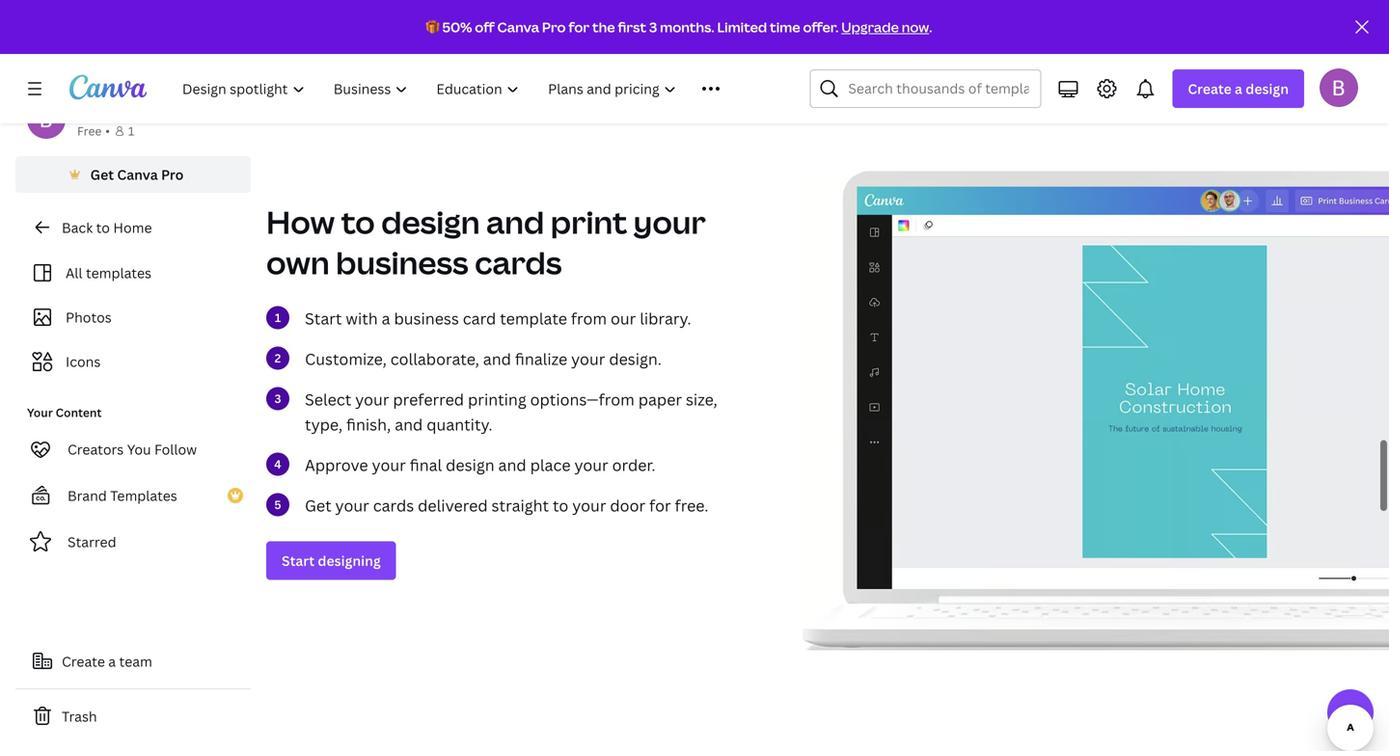 Task type: locate. For each thing, give the bounding box(es) containing it.
card
[[463, 309, 496, 329]]

back to home
[[62, 219, 152, 237]]

we'll
[[669, 5, 699, 23]]

how to design and print your own business cards image
[[799, 171, 1390, 651]]

for
[[569, 18, 590, 36], [650, 496, 671, 517]]

create inside create a team button
[[62, 653, 105, 671]]

is down one-
[[902, 26, 912, 45]]

2 vertical spatial create
[[62, 653, 105, 671]]

will
[[1061, 5, 1083, 23]]

perfect.
[[1119, 47, 1171, 66]]

from
[[571, 309, 607, 329]]

you
[[127, 441, 151, 459]]

business up collaborate,
[[394, 309, 459, 329]]

how to design and print your own business cards
[[266, 201, 706, 284]]

automated proofing image
[[824, 0, 886, 38]]

0 vertical spatial cards
[[475, 242, 562, 284]]

your up more.
[[742, 26, 771, 45]]

design inside how to design and print your own business cards
[[382, 201, 480, 243]]

and left place
[[499, 455, 527, 476]]

into down it
[[523, 47, 549, 66]]

0 vertical spatial create
[[477, 5, 520, 23]]

1 vertical spatial create
[[1189, 80, 1232, 98]]

0 vertical spatial business
[[336, 242, 469, 284]]

1 horizontal spatial for
[[650, 496, 671, 517]]

to inside how to design and print your own business cards
[[341, 201, 375, 243]]

delivered
[[418, 496, 488, 517]]

to right back
[[96, 219, 110, 237]]

0 horizontal spatial canva
[[117, 166, 158, 184]]

create down "bleed"
[[1189, 80, 1232, 98]]

cards up template
[[475, 242, 562, 284]]

your down from
[[572, 349, 606, 370]]

start left with
[[305, 309, 342, 329]]

0 vertical spatial get
[[90, 166, 114, 184]]

approve your final design and place your order.
[[305, 455, 656, 476]]

1 horizontal spatial create
[[477, 5, 520, 23]]

free •
[[77, 123, 110, 139]]

to right straight
[[553, 496, 569, 517]]

upgrade
[[842, 18, 899, 36]]

design inside create a design dropdown button
[[1246, 80, 1290, 98]]

0 horizontal spatial cards
[[373, 496, 414, 517]]

ensure
[[1086, 5, 1131, 23]]

1 horizontal spatial canva
[[498, 18, 540, 36]]

your
[[523, 5, 553, 23], [1134, 5, 1164, 23], [742, 26, 771, 45], [967, 47, 997, 66], [634, 201, 706, 243], [572, 349, 606, 370], [355, 390, 389, 410], [372, 455, 406, 476], [575, 455, 609, 476], [335, 496, 370, 517], [573, 496, 607, 517]]

1 horizontal spatial cards
[[475, 242, 562, 284]]

create left the team on the left bottom of page
[[62, 653, 105, 671]]

and inside how to design and print your own business cards
[[487, 201, 545, 243]]

create inside create a design dropdown button
[[1189, 80, 1232, 98]]

product.
[[649, 26, 705, 45]]

it
[[518, 26, 527, 45]]

design
[[557, 5, 599, 23], [477, 47, 519, 66], [1246, 80, 1290, 98], [382, 201, 480, 243], [446, 455, 495, 476]]

and down preferred
[[395, 415, 423, 435]]

approve
[[305, 455, 368, 476]]

with
[[346, 309, 378, 329]]

create
[[477, 5, 520, 23], [1189, 80, 1232, 98], [62, 653, 105, 671]]

your left the text
[[1134, 5, 1164, 23]]

create for create a team
[[62, 653, 105, 671]]

0 horizontal spatial get
[[90, 166, 114, 184]]

•
[[105, 123, 110, 139]]

create a design
[[1189, 80, 1290, 98]]

your left final
[[372, 455, 406, 476]]

1 vertical spatial cards
[[373, 496, 414, 517]]

free
[[77, 123, 102, 139]]

and
[[641, 5, 666, 23], [695, 47, 720, 66], [939, 47, 964, 66], [487, 201, 545, 243], [483, 349, 512, 370], [395, 415, 423, 435], [499, 455, 527, 476]]

1 vertical spatial canva
[[117, 166, 158, 184]]

to right how
[[341, 201, 375, 243]]

pro up back to home link at the top left
[[161, 166, 184, 184]]

2 horizontal spatial to
[[553, 496, 569, 517]]

and down "ideal,"
[[939, 47, 964, 66]]

start for start designing
[[282, 552, 315, 571]]

1 vertical spatial pro
[[161, 166, 184, 184]]

2 horizontal spatial create
[[1189, 80, 1232, 98]]

print
[[551, 201, 628, 243]]

1 horizontal spatial is
[[1070, 47, 1080, 66]]

business
[[336, 242, 469, 284], [394, 309, 459, 329]]

trash
[[62, 708, 97, 726]]

get inside "button"
[[90, 166, 114, 184]]

top level navigation element
[[170, 69, 764, 108], [170, 69, 764, 108]]

your down the approve
[[335, 496, 370, 517]]

text
[[1167, 5, 1192, 23]]

start
[[305, 309, 342, 329], [282, 552, 315, 571]]

customize, collaborate, and finalize your design.
[[305, 349, 662, 370]]

any
[[559, 26, 583, 45]]

is left 'pixel-'
[[1070, 47, 1080, 66]]

1 horizontal spatial pro
[[542, 18, 566, 36]]

and left print
[[487, 201, 545, 243]]

0 horizontal spatial to
[[96, 219, 110, 237]]

pro right it
[[542, 18, 566, 36]]

brand
[[68, 487, 107, 505]]

select
[[305, 390, 352, 410]]

size,
[[686, 390, 718, 410]]

and inside 'select your preferred printing options—from paper size, type, finish, and quantity.'
[[395, 415, 423, 435]]

follow
[[154, 441, 197, 459]]

collaborate,
[[391, 349, 480, 370]]

brand templates
[[68, 487, 177, 505]]

is up 'pixel-'
[[1084, 26, 1094, 45]]

creators
[[68, 441, 124, 459]]

canva down 1
[[117, 166, 158, 184]]

is
[[902, 26, 912, 45], [1084, 26, 1094, 45], [1070, 47, 1080, 66]]

element
[[954, 26, 1008, 45]]

cards down final
[[373, 496, 414, 517]]

get down the approve
[[305, 496, 332, 517]]

one-
[[902, 5, 934, 23]]

1 horizontal spatial the
[[1141, 26, 1162, 45]]

canva right off
[[498, 18, 540, 36]]

1 vertical spatial get
[[305, 496, 332, 517]]

the left first
[[593, 18, 615, 36]]

0 horizontal spatial pro
[[161, 166, 184, 184]]

a inside dropdown button
[[1236, 80, 1243, 98]]

get
[[90, 166, 114, 184], [305, 496, 332, 517]]

the up perfect. at the top of the page
[[1141, 26, 1162, 45]]

preferred
[[393, 390, 464, 410]]

start for start with a business card template from our library.
[[305, 309, 342, 329]]

straight
[[492, 496, 549, 517]]

and up printing
[[483, 349, 512, 370]]

for up flyer,
[[569, 18, 590, 36]]

1 horizontal spatial get
[[305, 496, 332, 517]]

create your design once, and we'll magically resize it into any printable product. turn your design into a flyer, poster, sticker, and more.
[[477, 5, 771, 66]]

all
[[66, 264, 83, 282]]

get down the • at left top
[[90, 166, 114, 184]]

business inside how to design and print your own business cards
[[336, 242, 469, 284]]

your left 'door'
[[573, 496, 607, 517]]

your up the finish,
[[355, 390, 389, 410]]

options—from
[[530, 390, 635, 410]]

0 vertical spatial start
[[305, 309, 342, 329]]

into
[[530, 26, 556, 45], [523, 47, 549, 66]]

get canva pro
[[90, 166, 184, 184]]

canva
[[498, 18, 540, 36], [117, 166, 158, 184]]

a inside button
[[108, 653, 116, 671]]

create up resize
[[477, 5, 520, 23]]

the
[[593, 18, 615, 36], [1141, 26, 1162, 45]]

None search field
[[810, 69, 1042, 108]]

1 vertical spatial start
[[282, 552, 315, 571]]

pro inside "button"
[[161, 166, 184, 184]]

team
[[119, 653, 152, 671]]

create a design button
[[1173, 69, 1305, 108]]

cards
[[475, 242, 562, 284], [373, 496, 414, 517]]

and left we'll
[[641, 5, 666, 23]]

more.
[[723, 47, 760, 66]]

0 horizontal spatial create
[[62, 653, 105, 671]]

turn
[[709, 26, 738, 45]]

months.
[[660, 18, 715, 36]]

create inside create your design once, and we'll magically resize it into any printable product. turn your design into a flyer, poster, sticker, and more.
[[477, 5, 520, 23]]

0 vertical spatial pro
[[542, 18, 566, 36]]

your inside 'select your preferred printing options—from paper size, type, finish, and quantity.'
[[355, 390, 389, 410]]

your right print
[[634, 201, 706, 243]]

your
[[27, 405, 53, 421]]

0 horizontal spatial for
[[569, 18, 590, 36]]

photos link
[[27, 299, 239, 336]]

your content
[[27, 405, 102, 421]]

back
[[62, 219, 93, 237]]

magically
[[702, 5, 764, 23]]

for left free.
[[650, 496, 671, 517]]

🎁
[[426, 18, 440, 36]]

business up with
[[336, 242, 469, 284]]

1 horizontal spatial to
[[341, 201, 375, 243]]

into right it
[[530, 26, 556, 45]]

start left designing
[[282, 552, 315, 571]]



Task type: vqa. For each thing, say whether or not it's contained in the screenshot.
the rightmost for
yes



Task type: describe. For each thing, give the bounding box(es) containing it.
1 vertical spatial for
[[650, 496, 671, 517]]

resize
[[477, 26, 514, 45]]

brand templates link
[[15, 477, 251, 515]]

pixel-
[[1083, 47, 1119, 66]]

trash link
[[15, 698, 251, 736]]

your up it
[[523, 5, 553, 23]]

limited
[[718, 18, 768, 36]]

select your preferred printing options—from paper size, type, finish, and quantity.
[[305, 390, 718, 435]]

final
[[410, 455, 442, 476]]

finalize
[[515, 349, 568, 370]]

get canva pro button
[[15, 156, 251, 193]]

zone,
[[902, 47, 936, 66]]

templates
[[110, 487, 177, 505]]

1
[[128, 123, 134, 139]]

time
[[770, 18, 801, 36]]

get for get canva pro
[[90, 166, 114, 184]]

finish,
[[347, 415, 391, 435]]

design for create a design
[[1246, 80, 1290, 98]]

1 vertical spatial into
[[523, 47, 549, 66]]

all templates link
[[27, 255, 239, 292]]

one-click auto-proofing will ensure your text size is ideal, element placement is within the bleed zone, and your resolution is pixel-perfect.
[[902, 5, 1220, 66]]

.
[[930, 18, 933, 36]]

sticker,
[[646, 47, 692, 66]]

bleed
[[1166, 26, 1203, 45]]

within
[[1097, 26, 1137, 45]]

0 horizontal spatial the
[[593, 18, 615, 36]]

printable
[[586, 26, 646, 45]]

get your cards delivered straight to your door for free.
[[305, 496, 709, 517]]

start designing link
[[266, 542, 396, 581]]

start designing
[[282, 552, 381, 571]]

creators you follow
[[68, 441, 197, 459]]

design for how to design and print your own business cards
[[382, 201, 480, 243]]

0 vertical spatial canva
[[498, 18, 540, 36]]

Search search field
[[849, 70, 1029, 107]]

and down turn
[[695, 47, 720, 66]]

the inside the one-click auto-proofing will ensure your text size is ideal, element placement is within the bleed zone, and your resolution is pixel-perfect.
[[1141, 26, 1162, 45]]

ideal,
[[915, 26, 951, 45]]

a inside create your design once, and we'll magically resize it into any printable product. turn your design into a flyer, poster, sticker, and more.
[[552, 47, 559, 66]]

your right place
[[575, 455, 609, 476]]

canva inside "button"
[[117, 166, 158, 184]]

library.
[[640, 309, 692, 329]]

templates
[[86, 264, 152, 282]]

proofing
[[1003, 5, 1058, 23]]

offer.
[[804, 18, 839, 36]]

create for create your design once, and we'll magically resize it into any printable product. turn your design into a flyer, poster, sticker, and more.
[[477, 5, 520, 23]]

poster,
[[598, 47, 643, 66]]

0 horizontal spatial is
[[902, 26, 912, 45]]

and inside the one-click auto-proofing will ensure your text size is ideal, element placement is within the bleed zone, and your resolution is pixel-perfect.
[[939, 47, 964, 66]]

size
[[1196, 5, 1220, 23]]

magic switch (pro) image
[[400, 0, 461, 38]]

1 vertical spatial business
[[394, 309, 459, 329]]

now
[[902, 18, 930, 36]]

icons link
[[27, 344, 239, 380]]

2 horizontal spatial is
[[1084, 26, 1094, 45]]

3
[[649, 18, 658, 36]]

place
[[530, 455, 571, 476]]

order.
[[613, 455, 656, 476]]

template
[[500, 309, 568, 329]]

door
[[610, 496, 646, 517]]

to for back
[[96, 219, 110, 237]]

create for create a design
[[1189, 80, 1232, 98]]

creators you follow link
[[15, 431, 251, 469]]

paper
[[639, 390, 682, 410]]

flyer,
[[563, 47, 595, 66]]

0 vertical spatial into
[[530, 26, 556, 45]]

back to home link
[[15, 208, 251, 247]]

cards inside how to design and print your own business cards
[[475, 242, 562, 284]]

design for create your design once, and we'll magically resize it into any printable product. turn your design into a flyer, poster, sticker, and more.
[[557, 5, 599, 23]]

printing
[[468, 390, 527, 410]]

first
[[618, 18, 647, 36]]

resolution
[[1000, 47, 1066, 66]]

bob builder image
[[1320, 68, 1359, 107]]

once,
[[602, 5, 638, 23]]

your down element
[[967, 47, 997, 66]]

type,
[[305, 415, 343, 435]]

create a team
[[62, 653, 152, 671]]

customize,
[[305, 349, 387, 370]]

all templates
[[66, 264, 152, 282]]

to for how
[[341, 201, 375, 243]]

start with a business card template from our library.
[[305, 309, 692, 329]]

our
[[611, 309, 636, 329]]

starred
[[68, 533, 116, 552]]

0 vertical spatial for
[[569, 18, 590, 36]]

off
[[475, 18, 495, 36]]

free.
[[675, 496, 709, 517]]

icons
[[66, 353, 101, 371]]

🎁 50% off canva pro for the first 3 months. limited time offer. upgrade now .
[[426, 18, 933, 36]]

upgrade now button
[[842, 18, 930, 36]]

placement
[[1011, 26, 1080, 45]]

get for get your cards delivered straight to your door for free.
[[305, 496, 332, 517]]

click
[[934, 5, 963, 23]]

photos
[[66, 308, 112, 327]]

quantity.
[[427, 415, 493, 435]]

designing
[[318, 552, 381, 571]]

own
[[266, 242, 330, 284]]

create a team button
[[15, 643, 251, 681]]

your inside how to design and print your own business cards
[[634, 201, 706, 243]]



